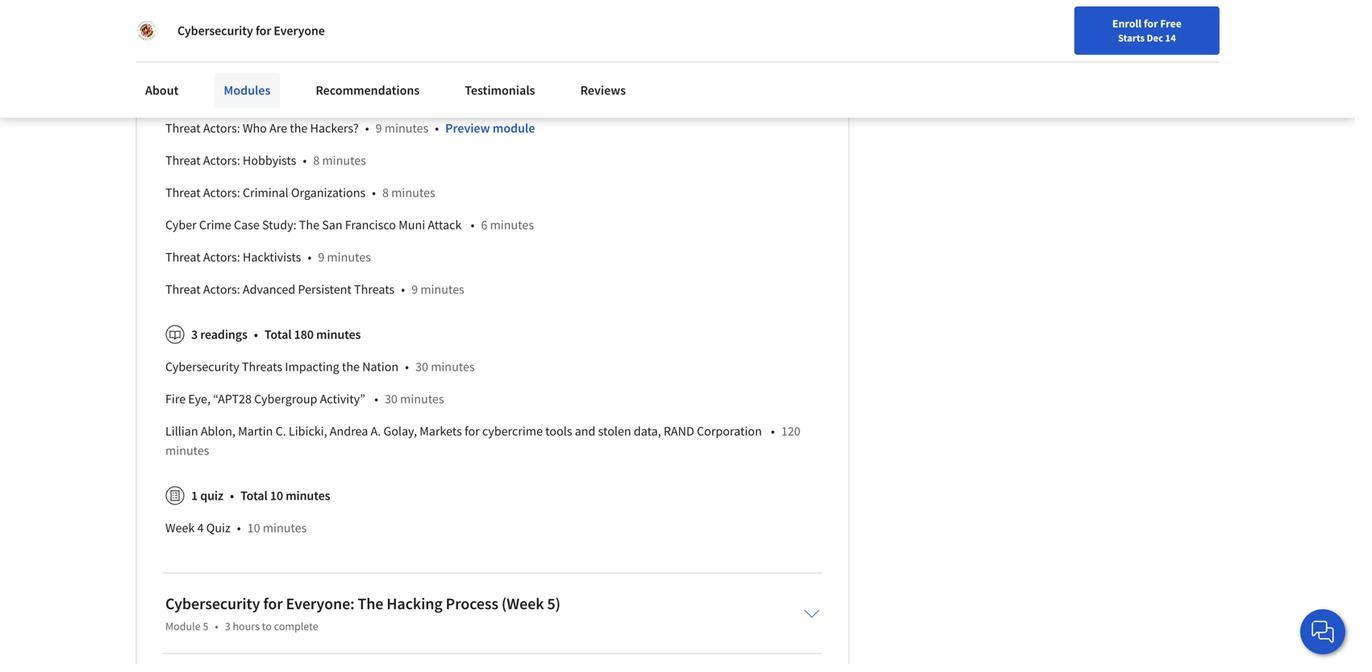 Task type: describe. For each thing, give the bounding box(es) containing it.
testimonials link
[[455, 73, 545, 108]]

0 horizontal spatial 9
[[318, 250, 325, 266]]

1 horizontal spatial 6
[[481, 217, 488, 233]]

52
[[283, 88, 296, 104]]

who
[[243, 120, 267, 137]]

cybergroup
[[254, 392, 317, 408]]

libicki,
[[289, 424, 327, 440]]

dec
[[1147, 31, 1164, 44]]

study:
[[262, 217, 297, 233]]

everyone
[[274, 23, 325, 39]]

preview module link
[[446, 120, 535, 137]]

cybersecurity for everyone
[[178, 23, 325, 39]]

corporation
[[697, 424, 762, 440]]

starts
[[1119, 31, 1145, 44]]

lillian
[[165, 424, 198, 440]]

case
[[234, 217, 260, 233]]

0 horizontal spatial 8
[[313, 153, 320, 169]]

• right readings
[[254, 327, 258, 343]]

6 videos
[[191, 88, 236, 104]]

english
[[1046, 18, 1085, 34]]

are
[[270, 120, 287, 137]]

threat actors: hobbyists • 8 minutes
[[165, 153, 366, 169]]

preview
[[446, 120, 490, 137]]

enroll
[[1113, 16, 1142, 31]]

3 readings
[[191, 327, 248, 343]]

threat for threat actors: hobbyists • 8 minutes
[[165, 153, 201, 169]]

about link
[[136, 73, 188, 108]]

threat for threat actors: criminal organizations • 8 minutes
[[165, 185, 201, 201]]

videos
[[200, 88, 236, 104]]

about
[[145, 82, 179, 98]]

threat for threat actors: hacktivists • 9 minutes
[[165, 250, 201, 266]]

threat actors: who are the hackers? • 9 minutes • preview module
[[165, 120, 535, 137]]

the inside cybersecurity for everyone: the hacking process (week 5) module 5 • 3 hours to complete
[[358, 595, 384, 615]]

total for total 52 minutes
[[253, 88, 280, 104]]

for for everyone
[[256, 23, 271, 39]]

c.
[[276, 424, 286, 440]]

everyone:
[[286, 595, 355, 615]]

persistent
[[298, 282, 352, 298]]

week 4 quiz • 10 minutes
[[165, 521, 307, 537]]

module
[[493, 120, 535, 137]]

• total 52 minutes
[[242, 88, 343, 104]]

5)
[[547, 595, 561, 615]]

stolen
[[598, 424, 632, 440]]

complete
[[274, 620, 318, 635]]

cyber crime case study: the san francisco muni attack • 6 minutes
[[165, 217, 534, 233]]

actors: for hacktivists
[[203, 250, 240, 266]]

• up a.
[[375, 392, 378, 408]]

• right the "nation"
[[405, 359, 409, 375]]

readings
[[200, 327, 248, 343]]

1 for 1
[[1152, 13, 1157, 25]]

1 for 1 quiz
[[191, 488, 198, 505]]

1 vertical spatial threats
[[242, 359, 283, 375]]

data,
[[634, 424, 661, 440]]

eye,
[[188, 392, 211, 408]]

enroll for free starts dec 14
[[1113, 16, 1182, 44]]

• up francisco
[[372, 185, 376, 201]]

• left preview
[[435, 120, 439, 137]]

• right quiz at left bottom
[[237, 521, 241, 537]]

modules link
[[214, 73, 280, 108]]

process
[[446, 595, 499, 615]]

attack
[[428, 217, 462, 233]]

andrea
[[330, 424, 368, 440]]

criminal
[[243, 185, 289, 201]]

30 for fire eye, "apt28 cybergroup activity"
[[385, 392, 398, 408]]

free
[[1161, 16, 1182, 31]]

quiz
[[206, 521, 231, 537]]

• inside cybersecurity for everyone: the hacking process (week 5) module 5 • 3 hours to complete
[[215, 620, 218, 635]]

hackers?
[[310, 120, 359, 137]]

threat actors: criminal organizations • 8 minutes
[[165, 185, 436, 201]]

(week
[[502, 595, 544, 615]]

crime
[[199, 217, 231, 233]]

• up threat actors: criminal organizations • 8 minutes
[[303, 153, 307, 169]]

30 for cybersecurity threats impacting the nation
[[416, 359, 428, 375]]

and
[[575, 424, 596, 440]]

testimonials
[[465, 82, 535, 98]]

actors: for who
[[203, 120, 240, 137]]

for for free
[[1144, 16, 1159, 31]]

for for everyone:
[[263, 595, 283, 615]]

lillian ablon, martin c. libicki, andrea a. golay, markets for cybercrime tools and stolen data, rand corporation •
[[165, 424, 775, 440]]

cybersecurity for impacting
[[165, 359, 239, 375]]

hacking
[[387, 595, 443, 615]]

show notifications image
[[1138, 20, 1157, 40]]

180
[[294, 327, 314, 343]]

cybersecurity for everyone: the hacking process (week 5) module 5 • 3 hours to complete
[[165, 595, 561, 635]]

week
[[165, 521, 195, 537]]

total for total 180 minutes
[[265, 327, 292, 343]]



Task type: vqa. For each thing, say whether or not it's contained in the screenshot.
topmost "9"
yes



Task type: locate. For each thing, give the bounding box(es) containing it.
1 vertical spatial 8
[[383, 185, 389, 201]]

cybersecurity up 5
[[165, 595, 260, 615]]

1 left free
[[1152, 13, 1157, 25]]

1 horizontal spatial 9
[[376, 120, 382, 137]]

1 vertical spatial 9
[[318, 250, 325, 266]]

3 inside hide info about module content region
[[191, 327, 198, 343]]

san
[[322, 217, 343, 233]]

cybersecurity up '6 videos'
[[178, 23, 253, 39]]

activity"
[[320, 392, 365, 408]]

0 horizontal spatial 1
[[191, 488, 198, 505]]

1 vertical spatial 6
[[481, 217, 488, 233]]

2 vertical spatial total
[[241, 488, 268, 505]]

1 actors: from the top
[[203, 120, 240, 137]]

the left san
[[299, 217, 320, 233]]

hours
[[233, 620, 260, 635]]

0 horizontal spatial 30
[[385, 392, 398, 408]]

cyber
[[165, 217, 197, 233]]

120 minutes
[[165, 424, 801, 459]]

1 vertical spatial 30
[[385, 392, 398, 408]]

30 right the "nation"
[[416, 359, 428, 375]]

1 horizontal spatial the
[[358, 595, 384, 615]]

1 vertical spatial cybersecurity
[[165, 359, 239, 375]]

3 threat from the top
[[165, 185, 201, 201]]

• right quiz at the left of the page
[[230, 488, 234, 505]]

• right 5
[[215, 620, 218, 635]]

actors: down videos
[[203, 120, 240, 137]]

organizations
[[291, 185, 366, 201]]

minutes
[[298, 88, 343, 104], [385, 120, 429, 137], [322, 153, 366, 169], [392, 185, 436, 201], [490, 217, 534, 233], [327, 250, 371, 266], [421, 282, 465, 298], [316, 327, 361, 343], [431, 359, 475, 375], [400, 392, 444, 408], [165, 443, 209, 459], [286, 488, 330, 505], [263, 521, 307, 537]]

1 vertical spatial the
[[358, 595, 384, 615]]

the left the "nation"
[[342, 359, 360, 375]]

2 horizontal spatial 9
[[412, 282, 418, 298]]

actors: left hobbyists
[[203, 153, 240, 169]]

1 quiz
[[191, 488, 224, 505]]

0 vertical spatial 3
[[191, 327, 198, 343]]

cybercrime
[[483, 424, 543, 440]]

golay,
[[384, 424, 417, 440]]

actors: for hobbyists
[[203, 153, 240, 169]]

0 vertical spatial 8
[[313, 153, 320, 169]]

quiz
[[200, 488, 224, 505]]

0 vertical spatial total
[[253, 88, 280, 104]]

0 vertical spatial cybersecurity
[[178, 23, 253, 39]]

threat actors: hacktivists • 9 minutes
[[165, 250, 371, 266]]

cybersecurity up eye,
[[165, 359, 239, 375]]

total left 52
[[253, 88, 280, 104]]

total up week 4 quiz • 10 minutes
[[241, 488, 268, 505]]

•
[[242, 88, 247, 104], [365, 120, 369, 137], [435, 120, 439, 137], [303, 153, 307, 169], [372, 185, 376, 201], [471, 217, 475, 233], [308, 250, 312, 266], [401, 282, 405, 298], [254, 327, 258, 343], [405, 359, 409, 375], [375, 392, 378, 408], [771, 424, 775, 440], [230, 488, 234, 505], [237, 521, 241, 537], [215, 620, 218, 635]]

actors: for advanced
[[203, 282, 240, 298]]

a.
[[371, 424, 381, 440]]

actors: down crime
[[203, 250, 240, 266]]

cybersecurity threats impacting the nation • 30 minutes
[[165, 359, 475, 375]]

recommendations
[[316, 82, 420, 98]]

the
[[299, 217, 320, 233], [358, 595, 384, 615]]

0 vertical spatial the
[[299, 217, 320, 233]]

"apt28
[[213, 392, 252, 408]]

threat actors: advanced persistent threats • 9 minutes
[[165, 282, 465, 298]]

3 left readings
[[191, 327, 198, 343]]

• total 180 minutes
[[254, 327, 361, 343]]

university of maryland, college park image
[[136, 19, 158, 42]]

2 actors: from the top
[[203, 153, 240, 169]]

1 vertical spatial the
[[342, 359, 360, 375]]

30 up golay,
[[385, 392, 398, 408]]

2 vertical spatial cybersecurity
[[165, 595, 260, 615]]

markets
[[420, 424, 462, 440]]

threats
[[354, 282, 395, 298], [242, 359, 283, 375]]

martin
[[238, 424, 273, 440]]

for right markets
[[465, 424, 480, 440]]

1 inside hide info about module content region
[[191, 488, 198, 505]]

10 right quiz at left bottom
[[247, 521, 260, 537]]

1 horizontal spatial 3
[[225, 620, 231, 635]]

6 left videos
[[191, 88, 198, 104]]

ablon,
[[201, 424, 236, 440]]

english button
[[1017, 0, 1115, 52]]

4
[[197, 521, 204, 537]]

nation
[[362, 359, 399, 375]]

• right videos
[[242, 88, 247, 104]]

30
[[416, 359, 428, 375], [385, 392, 398, 408]]

1 horizontal spatial 10
[[270, 488, 283, 505]]

4 threat from the top
[[165, 250, 201, 266]]

for inside cybersecurity for everyone: the hacking process (week 5) module 5 • 3 hours to complete
[[263, 595, 283, 615]]

francisco
[[345, 217, 396, 233]]

0 horizontal spatial the
[[299, 217, 320, 233]]

hide info about module content region
[[165, 74, 820, 551]]

0 vertical spatial 30
[[416, 359, 428, 375]]

for inside hide info about module content region
[[465, 424, 480, 440]]

threats up cybergroup
[[242, 359, 283, 375]]

1 left quiz at the left of the page
[[191, 488, 198, 505]]

module
[[165, 620, 201, 635]]

the left hacking
[[358, 595, 384, 615]]

1 horizontal spatial 30
[[416, 359, 428, 375]]

actors: for criminal
[[203, 185, 240, 201]]

3 left hours
[[225, 620, 231, 635]]

10
[[270, 488, 283, 505], [247, 521, 260, 537]]

9 down recommendations on the left top of the page
[[376, 120, 382, 137]]

actors:
[[203, 120, 240, 137], [203, 153, 240, 169], [203, 185, 240, 201], [203, 250, 240, 266], [203, 282, 240, 298]]

4 actors: from the top
[[203, 250, 240, 266]]

the inside hide info about module content region
[[299, 217, 320, 233]]

actors: up readings
[[203, 282, 240, 298]]

total
[[253, 88, 280, 104], [265, 327, 292, 343], [241, 488, 268, 505]]

2 threat from the top
[[165, 153, 201, 169]]

total left 180
[[265, 327, 292, 343]]

5 threat from the top
[[165, 282, 201, 298]]

• right attack
[[471, 217, 475, 233]]

total for total 10 minutes
[[241, 488, 268, 505]]

threats right persistent
[[354, 282, 395, 298]]

cybersecurity inside cybersecurity for everyone: the hacking process (week 5) module 5 • 3 hours to complete
[[165, 595, 260, 615]]

threat for threat actors: advanced persistent threats • 9 minutes
[[165, 282, 201, 298]]

minutes inside 120 minutes
[[165, 443, 209, 459]]

1 horizontal spatial the
[[342, 359, 360, 375]]

120
[[782, 424, 801, 440]]

1 horizontal spatial 8
[[383, 185, 389, 201]]

9 down muni
[[412, 282, 418, 298]]

for
[[1144, 16, 1159, 31], [256, 23, 271, 39], [465, 424, 480, 440], [263, 595, 283, 615]]

14
[[1166, 31, 1177, 44]]

cybersecurity for everyone:
[[165, 595, 260, 615]]

1 vertical spatial 3
[[225, 620, 231, 635]]

fire eye, "apt28 cybergroup activity" • 30 minutes
[[165, 392, 444, 408]]

1 vertical spatial 10
[[247, 521, 260, 537]]

0 horizontal spatial 6
[[191, 88, 198, 104]]

0 vertical spatial 9
[[376, 120, 382, 137]]

reviews link
[[571, 73, 636, 108]]

3 inside cybersecurity for everyone: the hacking process (week 5) module 5 • 3 hours to complete
[[225, 620, 231, 635]]

for left everyone
[[256, 23, 271, 39]]

9 up persistent
[[318, 250, 325, 266]]

1 threat from the top
[[165, 120, 201, 137]]

fire
[[165, 392, 186, 408]]

tools
[[546, 424, 573, 440]]

cybersecurity for everyone
[[178, 23, 253, 39]]

2 vertical spatial 9
[[412, 282, 418, 298]]

rand
[[664, 424, 695, 440]]

modules
[[224, 82, 271, 98]]

0 vertical spatial threats
[[354, 282, 395, 298]]

1 horizontal spatial 1
[[1152, 13, 1157, 25]]

actors: up crime
[[203, 185, 240, 201]]

muni
[[399, 217, 425, 233]]

hacktivists
[[243, 250, 301, 266]]

cybersecurity inside hide info about module content region
[[165, 359, 239, 375]]

None search field
[[230, 10, 617, 42]]

to
[[262, 620, 272, 635]]

for up dec
[[1144, 16, 1159, 31]]

for inside enroll for free starts dec 14
[[1144, 16, 1159, 31]]

the
[[290, 120, 308, 137], [342, 359, 360, 375]]

0 vertical spatial 10
[[270, 488, 283, 505]]

threat for threat actors: who are the hackers? • 9 minutes • preview module
[[165, 120, 201, 137]]

10 up week 4 quiz • 10 minutes
[[270, 488, 283, 505]]

0 horizontal spatial threats
[[242, 359, 283, 375]]

5 actors: from the top
[[203, 282, 240, 298]]

• up the threat actors: advanced persistent threats • 9 minutes
[[308, 250, 312, 266]]

for up to
[[263, 595, 283, 615]]

8 up francisco
[[383, 185, 389, 201]]

1 inside button
[[1152, 13, 1157, 25]]

• left 120
[[771, 424, 775, 440]]

1 vertical spatial 1
[[191, 488, 198, 505]]

0 horizontal spatial 10
[[247, 521, 260, 537]]

5
[[203, 620, 209, 635]]

0 vertical spatial the
[[290, 120, 308, 137]]

• right the hackers?
[[365, 120, 369, 137]]

8 up organizations at top left
[[313, 153, 320, 169]]

chat with us image
[[1311, 620, 1336, 646]]

1 button
[[1125, 10, 1170, 49]]

impacting
[[285, 359, 340, 375]]

3 actors: from the top
[[203, 185, 240, 201]]

1 horizontal spatial threats
[[354, 282, 395, 298]]

8
[[313, 153, 320, 169], [383, 185, 389, 201]]

• down muni
[[401, 282, 405, 298]]

the right are
[[290, 120, 308, 137]]

6 right attack
[[481, 217, 488, 233]]

0 vertical spatial 6
[[191, 88, 198, 104]]

cybersecurity
[[178, 23, 253, 39], [165, 359, 239, 375], [165, 595, 260, 615]]

0 horizontal spatial 3
[[191, 327, 198, 343]]

advanced
[[243, 282, 296, 298]]

1 vertical spatial total
[[265, 327, 292, 343]]

reviews
[[581, 82, 626, 98]]

recommendations link
[[306, 73, 430, 108]]

0 horizontal spatial the
[[290, 120, 308, 137]]

• total 10 minutes
[[230, 488, 330, 505]]

0 vertical spatial 1
[[1152, 13, 1157, 25]]

1
[[1152, 13, 1157, 25], [191, 488, 198, 505]]

hobbyists
[[243, 153, 296, 169]]



